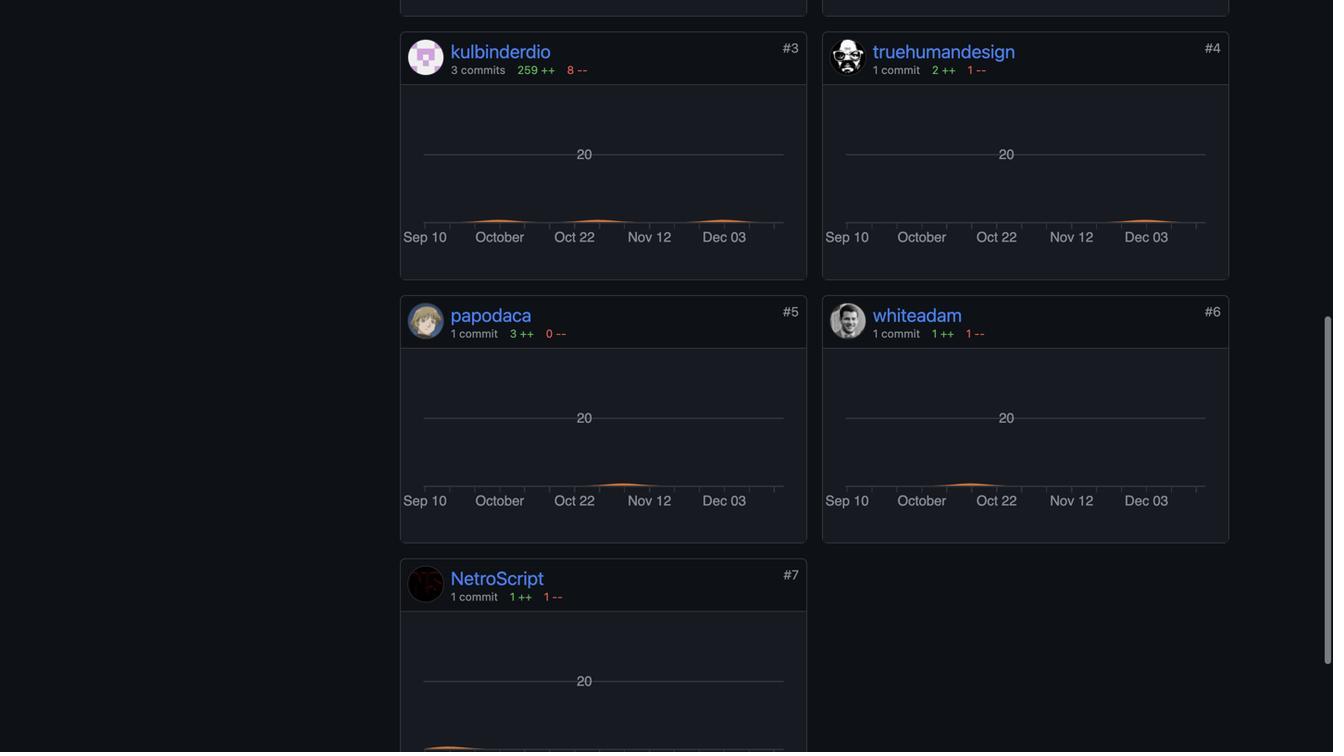 Task type: locate. For each thing, give the bounding box(es) containing it.
1 ++
[[932, 327, 954, 340], [510, 591, 532, 604]]

papodaca link
[[451, 304, 532, 326]]

#5
[[783, 304, 799, 319]]

1 commit down whiteadam at the right top
[[873, 327, 920, 340]]

1 -- for whiteadam
[[966, 327, 985, 340]]

commit down netroscript link
[[459, 591, 498, 604]]

kulbinderdio
[[451, 41, 551, 62]]

1 ++ down netroscript link
[[510, 591, 532, 604]]

1 commit link
[[873, 64, 920, 77], [451, 327, 498, 340], [873, 327, 920, 340], [451, 591, 498, 604]]

0 horizontal spatial 1 ++
[[510, 591, 532, 604]]

1 commit link for whiteadam
[[873, 327, 920, 340]]

++ right 259
[[541, 64, 555, 77]]

1 commit left the 2
[[873, 64, 920, 77]]

3 down papodaca link
[[510, 327, 517, 340]]

1 ++ for whiteadam
[[932, 327, 954, 340]]

commit for whiteadam
[[881, 327, 920, 340]]

0 vertical spatial 1 ++
[[932, 327, 954, 340]]

8 --
[[567, 64, 588, 77]]

1 -- for netroscript
[[544, 591, 563, 604]]

papodaca
[[451, 304, 532, 326]]

++
[[541, 64, 555, 77], [942, 64, 956, 77], [520, 327, 534, 340], [940, 327, 954, 340], [518, 591, 532, 604]]

3 ++
[[510, 327, 534, 340]]

#6
[[1205, 304, 1221, 319]]

1 commit for netroscript
[[451, 591, 498, 604]]

1 ++ for netroscript
[[510, 591, 532, 604]]

1 horizontal spatial 3
[[510, 327, 517, 340]]

commit
[[881, 64, 920, 77], [459, 327, 498, 340], [881, 327, 920, 340], [459, 591, 498, 604]]

++ right the 2
[[942, 64, 956, 77]]

1 vertical spatial 1 --
[[966, 327, 985, 340]]

0 vertical spatial 1 --
[[968, 64, 987, 77]]

1 commit link down whiteadam at the right top
[[873, 327, 920, 340]]

1 commit link for truehumandesign
[[873, 64, 920, 77]]

3 commits link
[[451, 64, 506, 77]]

1 ++ down whiteadam at the right top
[[932, 327, 954, 340]]

1
[[873, 64, 878, 77], [968, 64, 973, 77], [451, 327, 456, 340], [873, 327, 878, 340], [932, 327, 937, 340], [966, 327, 971, 340], [451, 591, 456, 604], [510, 591, 515, 604], [544, 591, 549, 604]]

++ down netroscript link
[[518, 591, 532, 604]]

commit for truehumandesign
[[881, 64, 920, 77]]

-
[[577, 64, 583, 77], [583, 64, 588, 77], [976, 64, 981, 77], [981, 64, 987, 77], [556, 327, 561, 340], [561, 327, 566, 340], [975, 327, 980, 340], [980, 327, 985, 340], [552, 591, 558, 604], [558, 591, 563, 604]]

1 commit link down netroscript link
[[451, 591, 498, 604]]

1 horizontal spatial 1 ++
[[932, 327, 954, 340]]

2 ++
[[932, 64, 956, 77]]

3 for 3 ++
[[510, 327, 517, 340]]

259
[[517, 64, 538, 77]]

commit down whiteadam at the right top
[[881, 327, 920, 340]]

1 commit link left the 2
[[873, 64, 920, 77]]

commit down papodaca link
[[459, 327, 498, 340]]

1 commit down papodaca link
[[451, 327, 498, 340]]

1 commit link down papodaca link
[[451, 327, 498, 340]]

3
[[451, 64, 458, 77], [510, 327, 517, 340]]

truehumandesign link
[[873, 41, 1015, 62]]

truehumandesign
[[873, 41, 1015, 62]]

1 vertical spatial 1 ++
[[510, 591, 532, 604]]

1 commit
[[873, 64, 920, 77], [451, 327, 498, 340], [873, 327, 920, 340], [451, 591, 498, 604]]

3 left commits on the left top
[[451, 64, 458, 77]]

0 vertical spatial 3
[[451, 64, 458, 77]]

0 --
[[546, 327, 566, 340]]

++ for whiteadam
[[940, 327, 954, 340]]

1 vertical spatial 3
[[510, 327, 517, 340]]

whiteadam image
[[831, 304, 866, 339]]

0 horizontal spatial 3
[[451, 64, 458, 77]]

++ down whiteadam at the right top
[[940, 327, 954, 340]]

2 vertical spatial 1 --
[[544, 591, 563, 604]]

++ left 0
[[520, 327, 534, 340]]

1 commit down netroscript link
[[451, 591, 498, 604]]

#4
[[1205, 41, 1221, 56]]

commit left the 2
[[881, 64, 920, 77]]

1 commit for whiteadam
[[873, 327, 920, 340]]

kulbinderdio link
[[451, 41, 551, 62]]

1 --
[[968, 64, 987, 77], [966, 327, 985, 340], [544, 591, 563, 604]]



Task type: vqa. For each thing, say whether or not it's contained in the screenshot.


Task type: describe. For each thing, give the bounding box(es) containing it.
truehumandesign image
[[831, 40, 866, 75]]

commit for netroscript
[[459, 591, 498, 604]]

259 ++
[[517, 64, 555, 77]]

netroscript link
[[451, 568, 544, 590]]

whiteadam link
[[873, 304, 962, 326]]

netroscript image
[[408, 567, 443, 602]]

whiteadam
[[873, 304, 962, 326]]

1 commit for truehumandesign
[[873, 64, 920, 77]]

++ for netroscript
[[518, 591, 532, 604]]

papodaca image
[[408, 304, 443, 339]]

++ for papodaca
[[520, 327, 534, 340]]

2
[[932, 64, 939, 77]]

#7
[[784, 568, 799, 583]]

#3
[[783, 41, 799, 56]]

1 -- for truehumandesign
[[968, 64, 987, 77]]

3 commits
[[451, 64, 506, 77]]

netroscript
[[451, 568, 544, 590]]

8
[[567, 64, 574, 77]]

1 commit for papodaca
[[451, 327, 498, 340]]

commit for papodaca
[[459, 327, 498, 340]]

commits
[[461, 64, 506, 77]]

++ for truehumandesign
[[942, 64, 956, 77]]

0
[[546, 327, 553, 340]]

1 commit link for netroscript
[[451, 591, 498, 604]]

kulbinderdio image
[[408, 40, 443, 75]]

1 commit link for papodaca
[[451, 327, 498, 340]]

++ for kulbinderdio
[[541, 64, 555, 77]]

3 for 3 commits
[[451, 64, 458, 77]]



